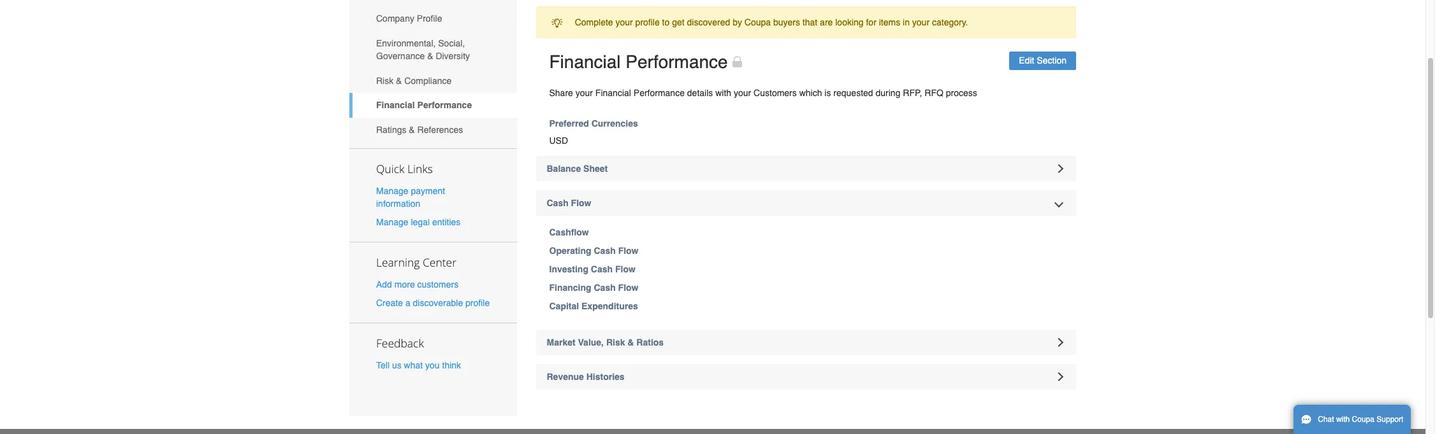 Task type: describe. For each thing, give the bounding box(es) containing it.
company
[[376, 14, 415, 24]]

you
[[425, 361, 440, 371]]

0 vertical spatial financial performance
[[549, 52, 728, 72]]

market value, risk & ratios button
[[536, 330, 1077, 356]]

balance sheet heading
[[536, 156, 1077, 182]]

learning center
[[376, 255, 457, 270]]

are
[[820, 17, 833, 28]]

2 vertical spatial performance
[[417, 100, 472, 111]]

market
[[547, 338, 576, 348]]

balance sheet button
[[536, 156, 1077, 182]]

market value, risk & ratios
[[547, 338, 664, 348]]

customers
[[754, 88, 797, 98]]

your right share at the left of the page
[[576, 88, 593, 98]]

quick
[[376, 161, 405, 176]]

your right in
[[913, 17, 930, 28]]

add
[[376, 280, 392, 290]]

customers
[[417, 280, 459, 290]]

manage for manage payment information
[[376, 186, 409, 196]]

that
[[803, 17, 818, 28]]

items
[[879, 17, 901, 28]]

is
[[825, 88, 831, 98]]

rfq
[[925, 88, 944, 98]]

cashflow
[[549, 228, 589, 238]]

revenue histories button
[[536, 365, 1077, 390]]

social,
[[438, 38, 465, 48]]

complete your profile to get discovered by coupa buyers that are looking for items in your category. alert
[[536, 6, 1077, 39]]

legal
[[411, 217, 430, 228]]

add more customers
[[376, 280, 459, 290]]

information
[[376, 199, 420, 209]]

environmental,
[[376, 38, 436, 48]]

flow for financing cash flow
[[618, 283, 639, 293]]

environmental, social, governance & diversity
[[376, 38, 470, 61]]

expenditures
[[582, 302, 638, 312]]

to
[[662, 17, 670, 28]]

0 vertical spatial financial
[[549, 52, 621, 72]]

flow for investing cash flow
[[615, 265, 636, 275]]

us
[[392, 361, 402, 371]]

payment
[[411, 186, 445, 196]]

histories
[[587, 372, 625, 382]]

governance
[[376, 51, 425, 61]]

references
[[417, 125, 463, 135]]

ratings & references link
[[350, 118, 517, 142]]

rfp,
[[903, 88, 923, 98]]

entities
[[432, 217, 461, 228]]

& inside ratings & references link
[[409, 125, 415, 135]]

with inside chat with coupa support button
[[1337, 416, 1350, 425]]

preferred
[[549, 119, 589, 129]]

which
[[800, 88, 822, 98]]

capital
[[549, 302, 579, 312]]

tell us what you think button
[[376, 360, 461, 373]]

edit section
[[1019, 56, 1067, 66]]

quick links
[[376, 161, 433, 176]]

tell
[[376, 361, 390, 371]]

more
[[395, 280, 415, 290]]

buyers
[[774, 17, 800, 28]]

your left customers
[[734, 88, 751, 98]]

company profile
[[376, 14, 442, 24]]

coupa inside alert
[[745, 17, 771, 28]]

cash flow heading
[[536, 191, 1077, 216]]

chat with coupa support
[[1319, 416, 1404, 425]]

complete your profile to get discovered by coupa buyers that are looking for items in your category.
[[575, 17, 969, 28]]

balance
[[547, 164, 581, 174]]

ratings & references
[[376, 125, 463, 135]]

during
[[876, 88, 901, 98]]

capital expenditures
[[549, 302, 638, 312]]

environmental, social, governance & diversity link
[[350, 31, 517, 68]]

edit section link
[[1010, 52, 1077, 70]]

2 vertical spatial financial
[[376, 100, 415, 111]]

balance sheet
[[547, 164, 608, 174]]

cash for investing
[[591, 265, 613, 275]]

tell us what you think
[[376, 361, 461, 371]]

ratios
[[637, 338, 664, 348]]

cash for operating
[[594, 246, 616, 256]]

create a discoverable profile link
[[376, 299, 490, 309]]

manage legal entities link
[[376, 217, 461, 228]]

add more customers link
[[376, 280, 459, 290]]

section
[[1037, 56, 1067, 66]]

manage payment information link
[[376, 186, 445, 209]]

investing cash flow
[[549, 265, 636, 275]]



Task type: vqa. For each thing, say whether or not it's contained in the screenshot.
Coupa Supplier Portal image
no



Task type: locate. For each thing, give the bounding box(es) containing it.
learning
[[376, 255, 420, 270]]

profile
[[417, 14, 442, 24]]

performance up details at the left of the page
[[626, 52, 728, 72]]

sheet
[[584, 164, 608, 174]]

0 horizontal spatial profile
[[466, 299, 490, 309]]

diversity
[[436, 51, 470, 61]]

flow inside 'cash flow' dropdown button
[[571, 198, 592, 209]]

manage
[[376, 186, 409, 196], [376, 217, 409, 228]]

0 horizontal spatial with
[[716, 88, 732, 98]]

0 horizontal spatial risk
[[376, 76, 394, 86]]

1 manage from the top
[[376, 186, 409, 196]]

cash up cashflow
[[547, 198, 569, 209]]

1 horizontal spatial profile
[[636, 17, 660, 28]]

with right details at the left of the page
[[716, 88, 732, 98]]

support
[[1377, 416, 1404, 425]]

create
[[376, 299, 403, 309]]

0 horizontal spatial financial performance
[[376, 100, 472, 111]]

& right the ratings
[[409, 125, 415, 135]]

flow
[[571, 198, 592, 209], [618, 246, 639, 256], [615, 265, 636, 275], [618, 283, 639, 293]]

in
[[903, 17, 910, 28]]

investing
[[549, 265, 589, 275]]

financial up share at the left of the page
[[549, 52, 621, 72]]

cash inside dropdown button
[[547, 198, 569, 209]]

flow up cashflow
[[571, 198, 592, 209]]

financial
[[549, 52, 621, 72], [596, 88, 631, 98], [376, 100, 415, 111]]

cash flow button
[[536, 191, 1077, 216]]

financing
[[549, 283, 592, 293]]

manage legal entities
[[376, 217, 461, 228]]

risk inside dropdown button
[[606, 338, 625, 348]]

by
[[733, 17, 742, 28]]

coupa right by
[[745, 17, 771, 28]]

operating cash flow
[[549, 246, 639, 256]]

value,
[[578, 338, 604, 348]]

& inside the market value, risk & ratios dropdown button
[[628, 338, 634, 348]]

company profile link
[[350, 6, 517, 31]]

1 horizontal spatial risk
[[606, 338, 625, 348]]

& inside 'environmental, social, governance & diversity'
[[427, 51, 433, 61]]

performance up references
[[417, 100, 472, 111]]

complete
[[575, 17, 613, 28]]

cash for financing
[[594, 283, 616, 293]]

0 vertical spatial profile
[[636, 17, 660, 28]]

a
[[406, 299, 411, 309]]

financial performance inside financial performance link
[[376, 100, 472, 111]]

preferred currencies
[[549, 119, 638, 129]]

profile left to
[[636, 17, 660, 28]]

1 horizontal spatial with
[[1337, 416, 1350, 425]]

create a discoverable profile
[[376, 299, 490, 309]]

1 vertical spatial coupa
[[1353, 416, 1375, 425]]

cash up financing cash flow at the left bottom
[[591, 265, 613, 275]]

manage down information
[[376, 217, 409, 228]]

cash up expenditures
[[594, 283, 616, 293]]

financial performance down compliance
[[376, 100, 472, 111]]

1 horizontal spatial financial performance
[[549, 52, 728, 72]]

financing cash flow
[[549, 283, 639, 293]]

risk inside "link"
[[376, 76, 394, 86]]

0 vertical spatial risk
[[376, 76, 394, 86]]

1 vertical spatial performance
[[634, 88, 685, 98]]

0 vertical spatial coupa
[[745, 17, 771, 28]]

manage payment information
[[376, 186, 445, 209]]

1 vertical spatial financial performance
[[376, 100, 472, 111]]

flow up expenditures
[[618, 283, 639, 293]]

links
[[408, 161, 433, 176]]

profile right discoverable
[[466, 299, 490, 309]]

manage inside 'manage payment information'
[[376, 186, 409, 196]]

risk down governance on the left of page
[[376, 76, 394, 86]]

compliance
[[405, 76, 452, 86]]

0 vertical spatial manage
[[376, 186, 409, 196]]

risk right value,
[[606, 338, 625, 348]]

market value, risk & ratios heading
[[536, 330, 1077, 356]]

& left diversity
[[427, 51, 433, 61]]

discovered
[[687, 17, 730, 28]]

with right chat
[[1337, 416, 1350, 425]]

share your financial performance details with your customers which is requested during rfp, rfq process
[[549, 88, 978, 98]]

coupa inside button
[[1353, 416, 1375, 425]]

get
[[672, 17, 685, 28]]

risk & compliance link
[[350, 68, 517, 93]]

risk & compliance
[[376, 76, 452, 86]]

& left ratios at bottom left
[[628, 338, 634, 348]]

revenue histories heading
[[536, 365, 1077, 390]]

0 vertical spatial with
[[716, 88, 732, 98]]

1 vertical spatial financial
[[596, 88, 631, 98]]

flow for operating cash flow
[[618, 246, 639, 256]]

chat with coupa support button
[[1294, 406, 1412, 435]]

coupa left support
[[1353, 416, 1375, 425]]

center
[[423, 255, 457, 270]]

requested
[[834, 88, 874, 98]]

& down governance on the left of page
[[396, 76, 402, 86]]

manage up information
[[376, 186, 409, 196]]

operating
[[549, 246, 592, 256]]

revenue histories
[[547, 372, 625, 382]]

financial up currencies
[[596, 88, 631, 98]]

coupa
[[745, 17, 771, 28], [1353, 416, 1375, 425]]

& inside risk & compliance "link"
[[396, 76, 402, 86]]

your right complete
[[616, 17, 633, 28]]

usd
[[549, 136, 568, 146]]

discoverable
[[413, 299, 463, 309]]

think
[[442, 361, 461, 371]]

0 vertical spatial performance
[[626, 52, 728, 72]]

0 horizontal spatial coupa
[[745, 17, 771, 28]]

1 vertical spatial with
[[1337, 416, 1350, 425]]

currencies
[[592, 119, 638, 129]]

profile
[[636, 17, 660, 28], [466, 299, 490, 309]]

1 horizontal spatial coupa
[[1353, 416, 1375, 425]]

1 vertical spatial risk
[[606, 338, 625, 348]]

financial performance down to
[[549, 52, 728, 72]]

performance left details at the left of the page
[[634, 88, 685, 98]]

feedback
[[376, 336, 424, 352]]

risk
[[376, 76, 394, 86], [606, 338, 625, 348]]

flow up investing cash flow
[[618, 246, 639, 256]]

chat
[[1319, 416, 1335, 425]]

process
[[946, 88, 978, 98]]

what
[[404, 361, 423, 371]]

manage for manage legal entities
[[376, 217, 409, 228]]

profile inside alert
[[636, 17, 660, 28]]

cash
[[547, 198, 569, 209], [594, 246, 616, 256], [591, 265, 613, 275], [594, 283, 616, 293]]

performance
[[626, 52, 728, 72], [634, 88, 685, 98], [417, 100, 472, 111]]

share
[[549, 88, 573, 98]]

cash flow
[[547, 198, 592, 209]]

1 vertical spatial manage
[[376, 217, 409, 228]]

financial performance link
[[350, 93, 517, 118]]

2 manage from the top
[[376, 217, 409, 228]]

revenue
[[547, 372, 584, 382]]

for
[[866, 17, 877, 28]]

flow up financing cash flow at the left bottom
[[615, 265, 636, 275]]

cash up investing cash flow
[[594, 246, 616, 256]]

1 vertical spatial profile
[[466, 299, 490, 309]]

details
[[687, 88, 713, 98]]

looking
[[836, 17, 864, 28]]

ratings
[[376, 125, 407, 135]]

financial up the ratings
[[376, 100, 415, 111]]

&
[[427, 51, 433, 61], [396, 76, 402, 86], [409, 125, 415, 135], [628, 338, 634, 348]]



